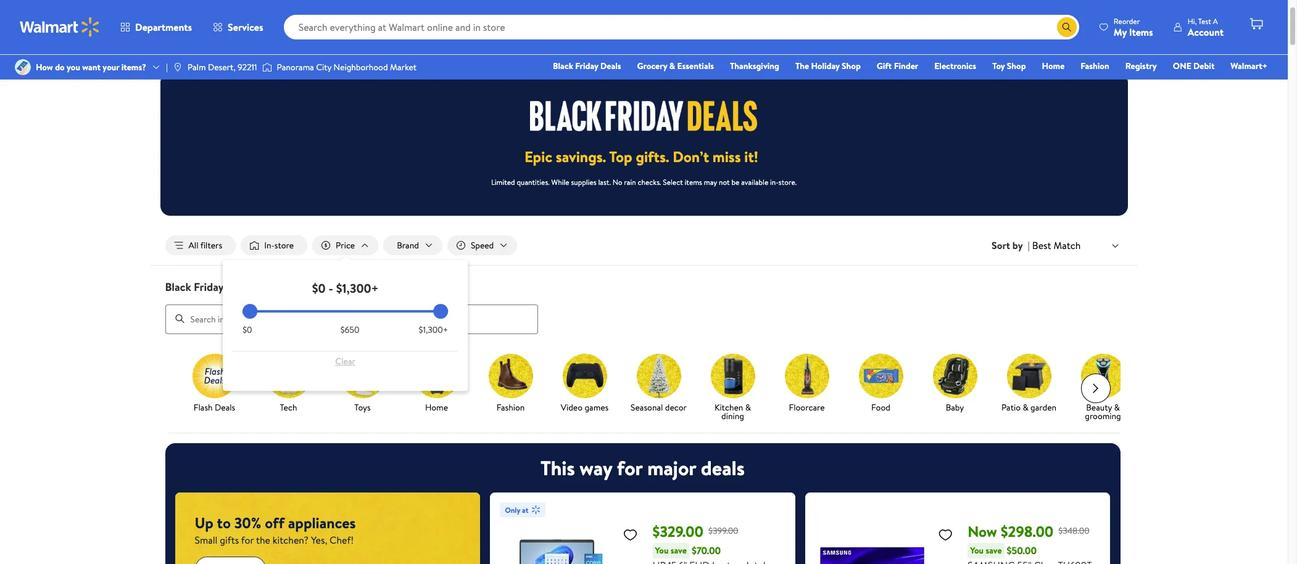 Task type: vqa. For each thing, say whether or not it's contained in the screenshot.
How Do You Want Your Items?
yes



Task type: describe. For each thing, give the bounding box(es) containing it.
$348.00
[[1059, 525, 1090, 538]]

deals inside 'link'
[[215, 402, 235, 414]]

1 vertical spatial $1,300+
[[419, 324, 448, 337]]

deals
[[701, 455, 745, 482]]

up
[[195, 513, 213, 534]]

available
[[742, 177, 769, 188]]

grooming
[[1085, 410, 1122, 423]]

match
[[1054, 239, 1081, 252]]

appliances
[[288, 513, 356, 534]]

shop patio & garden image
[[1007, 354, 1052, 399]]

shop beauty & grooming image
[[1081, 354, 1126, 399]]

one debit link
[[1168, 59, 1221, 73]]

holiday
[[812, 60, 840, 72]]

may
[[704, 177, 717, 188]]

 image for panorama
[[262, 61, 272, 73]]

you
[[67, 61, 80, 73]]

off
[[265, 513, 285, 534]]

patio & garden
[[1002, 402, 1057, 414]]

departments
[[135, 20, 192, 34]]

in-
[[264, 240, 275, 252]]

$0 for $0 - $1,300+
[[312, 280, 326, 297]]

thanksgiving
[[730, 60, 780, 72]]

all
[[189, 240, 199, 252]]

shop home image
[[415, 354, 459, 399]]

Walmart Site-Wide search field
[[284, 15, 1080, 40]]

small
[[195, 534, 218, 547]]

walmart image
[[20, 17, 100, 37]]

shop kitchen & dining image
[[711, 354, 755, 399]]

this
[[541, 455, 575, 482]]

& for garden
[[1023, 402, 1029, 414]]

video games link
[[553, 354, 617, 415]]

be
[[732, 177, 740, 188]]

clear search field text image
[[1043, 22, 1052, 32]]

gift finder
[[877, 60, 919, 72]]

| inside sort and filter section element
[[1028, 239, 1030, 253]]

a
[[1214, 16, 1218, 26]]

shop baby image
[[933, 354, 978, 399]]

the
[[256, 534, 270, 547]]

shop toys image
[[340, 354, 385, 399]]

black friday deals inside search field
[[165, 280, 253, 295]]

food link
[[849, 354, 913, 415]]

cart contains 0 items total amount $0.00 image
[[1250, 17, 1264, 31]]

seasonal decor
[[631, 402, 687, 414]]

yes,
[[311, 534, 327, 547]]

limited quantities. while supplies last. no rain checks. select items may not be available in-store.
[[491, 177, 797, 188]]

$0 range field
[[243, 311, 448, 313]]

0 horizontal spatial |
[[166, 61, 168, 73]]

sort by |
[[992, 239, 1030, 253]]

one
[[1173, 60, 1192, 72]]

tech link
[[257, 354, 321, 415]]

speed button
[[448, 236, 518, 256]]

palm
[[188, 61, 206, 73]]

items
[[1130, 25, 1154, 39]]

you for now $298.00
[[971, 545, 984, 557]]

0 horizontal spatial fashion
[[497, 402, 525, 414]]

flash deals image
[[192, 354, 237, 399]]

kitchen & dining link
[[701, 354, 765, 423]]

registry
[[1126, 60, 1157, 72]]

$399.00
[[709, 525, 739, 538]]

0 vertical spatial black friday deals
[[553, 60, 621, 72]]

select
[[663, 177, 683, 188]]

the
[[796, 60, 809, 72]]

shop fashion image
[[489, 354, 533, 399]]

all filters
[[189, 240, 222, 252]]

$298.00
[[1001, 521, 1054, 542]]

gift
[[877, 60, 892, 72]]

brand button
[[383, 236, 443, 256]]

black friday deals link
[[548, 59, 627, 73]]

0 vertical spatial deals
[[601, 60, 621, 72]]

gifts.
[[636, 146, 670, 167]]

how
[[36, 61, 53, 73]]

neighborhood
[[334, 61, 388, 73]]

1 horizontal spatial black
[[553, 60, 574, 72]]

store
[[275, 240, 294, 252]]

walmart+ link
[[1226, 59, 1274, 73]]

toy shop
[[993, 60, 1026, 72]]

beauty & grooming link
[[1071, 354, 1136, 423]]

$50.00
[[1007, 545, 1037, 558]]

no
[[613, 177, 623, 188]]

reorder
[[1114, 16, 1140, 26]]

$329.00 group
[[500, 503, 786, 565]]

1 horizontal spatial friday
[[576, 60, 599, 72]]

garden
[[1031, 402, 1057, 414]]

it!
[[745, 146, 759, 167]]

price
[[336, 240, 355, 252]]

baby
[[946, 402, 965, 414]]

beauty
[[1087, 402, 1113, 414]]

palm desert, 92211
[[188, 61, 257, 73]]

walmart black friday deals for days image
[[531, 101, 758, 131]]

you save $50.00
[[971, 545, 1037, 558]]

$650
[[341, 324, 360, 337]]

black inside search field
[[165, 280, 191, 295]]

panorama city neighborhood market
[[277, 61, 417, 73]]

kitchen?
[[273, 534, 309, 547]]

city
[[316, 61, 332, 73]]

best match button
[[1030, 238, 1123, 254]]

1 horizontal spatial home
[[1042, 60, 1065, 72]]

to
[[217, 513, 231, 534]]

grocery & essentials
[[637, 60, 714, 72]]

speed
[[471, 240, 494, 252]]

search image
[[175, 314, 185, 324]]

savings.
[[556, 146, 606, 167]]

all filters button
[[165, 236, 236, 256]]

finder
[[894, 60, 919, 72]]

$1300 range field
[[243, 311, 448, 313]]

last.
[[598, 177, 611, 188]]

essentials
[[678, 60, 714, 72]]



Task type: locate. For each thing, give the bounding box(es) containing it.
0 vertical spatial friday
[[576, 60, 599, 72]]

seasonal
[[631, 402, 663, 414]]

0 horizontal spatial fashion link
[[479, 354, 543, 415]]

limited
[[491, 177, 515, 188]]

up to 30% off appliances small gifts for the kitchen? yes, chef!
[[195, 513, 356, 547]]

services
[[228, 20, 263, 34]]

sort and filter section element
[[150, 226, 1138, 266]]

& for grooming
[[1115, 402, 1120, 414]]

0 horizontal spatial black
[[165, 280, 191, 295]]

$0 for $0
[[243, 324, 252, 337]]

shop right holiday
[[842, 60, 861, 72]]

& right grocery
[[670, 60, 675, 72]]

friday inside search field
[[194, 280, 224, 295]]

| right by
[[1028, 239, 1030, 253]]

2 you from the left
[[971, 545, 984, 557]]

top
[[610, 146, 633, 167]]

decor
[[665, 402, 687, 414]]

market
[[390, 61, 417, 73]]

1 vertical spatial home
[[425, 402, 448, 414]]

best
[[1033, 239, 1052, 252]]

save down $329.00
[[671, 545, 687, 557]]

not
[[719, 177, 730, 188]]

deals inside search field
[[226, 280, 253, 295]]

 image for palm
[[173, 62, 183, 72]]

$1,300+ up shop home image
[[419, 324, 448, 337]]

0 horizontal spatial $1,300+
[[336, 280, 379, 297]]

you inside the you save $50.00
[[971, 545, 984, 557]]

1 horizontal spatial  image
[[173, 62, 183, 72]]

shop tech image
[[266, 354, 311, 399]]

next slide for chipmodulewithimages list image
[[1081, 374, 1111, 404]]

games
[[585, 402, 609, 414]]

& for dining
[[746, 402, 751, 414]]

0 horizontal spatial you
[[655, 545, 669, 557]]

while
[[552, 177, 570, 188]]

debit
[[1194, 60, 1215, 72]]

clear button
[[243, 352, 448, 372]]

walmart+
[[1231, 60, 1268, 72]]

home
[[1042, 60, 1065, 72], [425, 402, 448, 414]]

reorder my items
[[1114, 16, 1154, 39]]

1 horizontal spatial fashion link
[[1076, 59, 1115, 73]]

friday
[[576, 60, 599, 72], [194, 280, 224, 295]]

1 horizontal spatial home link
[[1037, 59, 1071, 73]]

deals right flash
[[215, 402, 235, 414]]

kitchen
[[715, 402, 744, 414]]

0 vertical spatial home
[[1042, 60, 1065, 72]]

toy shop link
[[987, 59, 1032, 73]]

92211
[[238, 61, 257, 73]]

items?
[[121, 61, 146, 73]]

2 vertical spatial deals
[[215, 402, 235, 414]]

$70.00
[[692, 545, 721, 558]]

shop seasonal image
[[637, 354, 681, 399]]

0 horizontal spatial for
[[241, 534, 254, 547]]

shop right toy
[[1007, 60, 1026, 72]]

gifts
[[220, 534, 239, 547]]

shop inside the holiday shop link
[[842, 60, 861, 72]]

1 save from the left
[[671, 545, 687, 557]]

filters
[[200, 240, 222, 252]]

$329.00
[[653, 521, 704, 542]]

save for now
[[986, 545, 1002, 557]]

| left palm
[[166, 61, 168, 73]]

shop
[[842, 60, 861, 72], [1007, 60, 1026, 72]]

save inside the you save $50.00
[[986, 545, 1002, 557]]

0 horizontal spatial friday
[[194, 280, 224, 295]]

0 horizontal spatial black friday deals
[[165, 280, 253, 295]]

1 horizontal spatial fashion
[[1081, 60, 1110, 72]]

& right 'patio'
[[1023, 402, 1029, 414]]

store.
[[779, 177, 797, 188]]

0 vertical spatial $0
[[312, 280, 326, 297]]

2 horizontal spatial  image
[[262, 61, 272, 73]]

1 vertical spatial fashion
[[497, 402, 525, 414]]

 image left palm
[[173, 62, 183, 72]]

dining
[[722, 410, 744, 423]]

patio & garden link
[[997, 354, 1062, 415]]

0 vertical spatial fashion link
[[1076, 59, 1115, 73]]

1 horizontal spatial shop
[[1007, 60, 1026, 72]]

1 vertical spatial deals
[[226, 280, 253, 295]]

thanksgiving link
[[725, 59, 785, 73]]

rain
[[624, 177, 636, 188]]

|
[[166, 61, 168, 73], [1028, 239, 1030, 253]]

services button
[[203, 12, 274, 42]]

shop food image
[[859, 354, 904, 399]]

& for essentials
[[670, 60, 675, 72]]

for left "the"
[[241, 534, 254, 547]]

& inside kitchen & dining
[[746, 402, 751, 414]]

panorama
[[277, 61, 314, 73]]

$1,300+ up $1300 range field
[[336, 280, 379, 297]]

1 vertical spatial friday
[[194, 280, 224, 295]]

add to favorites list, hp 15.6" fhd laptop, intel core i5-1135g7, 8gb ram, 256gb ssd, silver, windows 11 home, 15-dy2795wm image
[[623, 528, 638, 543]]

1 horizontal spatial $0
[[312, 280, 326, 297]]

0 horizontal spatial  image
[[15, 59, 31, 75]]

1 vertical spatial |
[[1028, 239, 1030, 253]]

floorcare link
[[775, 354, 839, 415]]

0 vertical spatial for
[[617, 455, 643, 482]]

you inside you save $70.00
[[655, 545, 669, 557]]

home down shop home image
[[425, 402, 448, 414]]

1 vertical spatial $0
[[243, 324, 252, 337]]

deals down 'in-store' button
[[226, 280, 253, 295]]

0 horizontal spatial save
[[671, 545, 687, 557]]

registry link
[[1120, 59, 1163, 73]]

 image
[[15, 59, 31, 75], [262, 61, 272, 73], [173, 62, 183, 72]]

fashion down shop fashion image
[[497, 402, 525, 414]]

hi, test a account
[[1188, 16, 1224, 39]]

1 horizontal spatial black friday deals
[[553, 60, 621, 72]]

Search in deals search field
[[165, 305, 538, 334]]

save down the now
[[986, 545, 1002, 557]]

0 vertical spatial home link
[[1037, 59, 1071, 73]]

& inside beauty & grooming
[[1115, 402, 1120, 414]]

shop inside toy shop link
[[1007, 60, 1026, 72]]

& right beauty
[[1115, 402, 1120, 414]]

0 horizontal spatial $0
[[243, 324, 252, 337]]

$0
[[312, 280, 326, 297], [243, 324, 252, 337]]

for inside up to 30% off appliances small gifts for the kitchen? yes, chef!
[[241, 534, 254, 547]]

the holiday shop
[[796, 60, 861, 72]]

save inside you save $70.00
[[671, 545, 687, 557]]

electronics
[[935, 60, 977, 72]]

save
[[671, 545, 687, 557], [986, 545, 1002, 557]]

& right dining
[[746, 402, 751, 414]]

0 horizontal spatial home link
[[405, 354, 469, 415]]

shop video games image
[[563, 354, 607, 399]]

1 vertical spatial black friday deals
[[165, 280, 253, 295]]

beauty & grooming
[[1085, 402, 1122, 423]]

for right way
[[617, 455, 643, 482]]

1 vertical spatial black
[[165, 280, 191, 295]]

Black Friday Deals search field
[[150, 280, 1138, 334]]

tech
[[280, 402, 297, 414]]

floorcare
[[789, 402, 825, 414]]

now
[[968, 521, 998, 542]]

home down clear search field text icon
[[1042, 60, 1065, 72]]

brand
[[397, 240, 419, 252]]

1 you from the left
[[655, 545, 669, 557]]

fashion
[[1081, 60, 1110, 72], [497, 402, 525, 414]]

1 vertical spatial for
[[241, 534, 254, 547]]

you down $329.00
[[655, 545, 669, 557]]

checks.
[[638, 177, 661, 188]]

you for $329.00
[[655, 545, 669, 557]]

kitchen & dining
[[715, 402, 751, 423]]

0 vertical spatial fashion
[[1081, 60, 1110, 72]]

1 horizontal spatial save
[[986, 545, 1002, 557]]

you down the now
[[971, 545, 984, 557]]

by
[[1013, 239, 1023, 253]]

-
[[329, 280, 333, 297]]

shop floorcare image
[[785, 354, 829, 399]]

 image for how
[[15, 59, 31, 75]]

desert,
[[208, 61, 236, 73]]

fashion left registry
[[1081, 60, 1110, 72]]

1 horizontal spatial |
[[1028, 239, 1030, 253]]

flash deals link
[[182, 354, 247, 415]]

 image left how
[[15, 59, 31, 75]]

patio
[[1002, 402, 1021, 414]]

only
[[505, 505, 521, 516]]

0 vertical spatial black
[[553, 60, 574, 72]]

1 horizontal spatial for
[[617, 455, 643, 482]]

search icon image
[[1062, 22, 1072, 32]]

1 vertical spatial fashion link
[[479, 354, 543, 415]]

30%
[[234, 513, 261, 534]]

0 horizontal spatial shop
[[842, 60, 861, 72]]

0 vertical spatial |
[[166, 61, 168, 73]]

 image right 92211
[[262, 61, 272, 73]]

major
[[648, 455, 696, 482]]

2 shop from the left
[[1007, 60, 1026, 72]]

2 save from the left
[[986, 545, 1002, 557]]

now $298.00 group
[[815, 503, 1101, 565]]

the holiday shop link
[[790, 59, 867, 73]]

price button
[[312, 236, 379, 256]]

save for $329.00
[[671, 545, 687, 557]]

1 horizontal spatial you
[[971, 545, 984, 557]]

want
[[82, 61, 101, 73]]

video
[[561, 402, 583, 414]]

add to favorites list, samsung 55" class tu690t crystal uhd 4k smart television - un55tu690tfxza (new) image
[[938, 528, 953, 543]]

for
[[617, 455, 643, 482], [241, 534, 254, 547]]

0 horizontal spatial home
[[425, 402, 448, 414]]

1 vertical spatial home link
[[405, 354, 469, 415]]

test
[[1199, 16, 1212, 26]]

grocery & essentials link
[[632, 59, 720, 73]]

1 horizontal spatial $1,300+
[[419, 324, 448, 337]]

sort
[[992, 239, 1011, 253]]

$329.00 $399.00
[[653, 521, 739, 542]]

do
[[55, 61, 65, 73]]

0 vertical spatial $1,300+
[[336, 280, 379, 297]]

this way for major deals
[[541, 455, 745, 482]]

electronics link
[[929, 59, 982, 73]]

Search search field
[[284, 15, 1080, 40]]

black friday deals
[[553, 60, 621, 72], [165, 280, 253, 295]]

flash deals
[[194, 402, 235, 414]]

only at
[[505, 505, 529, 516]]

best match
[[1033, 239, 1081, 252]]

1 shop from the left
[[842, 60, 861, 72]]

deals left grocery
[[601, 60, 621, 72]]



